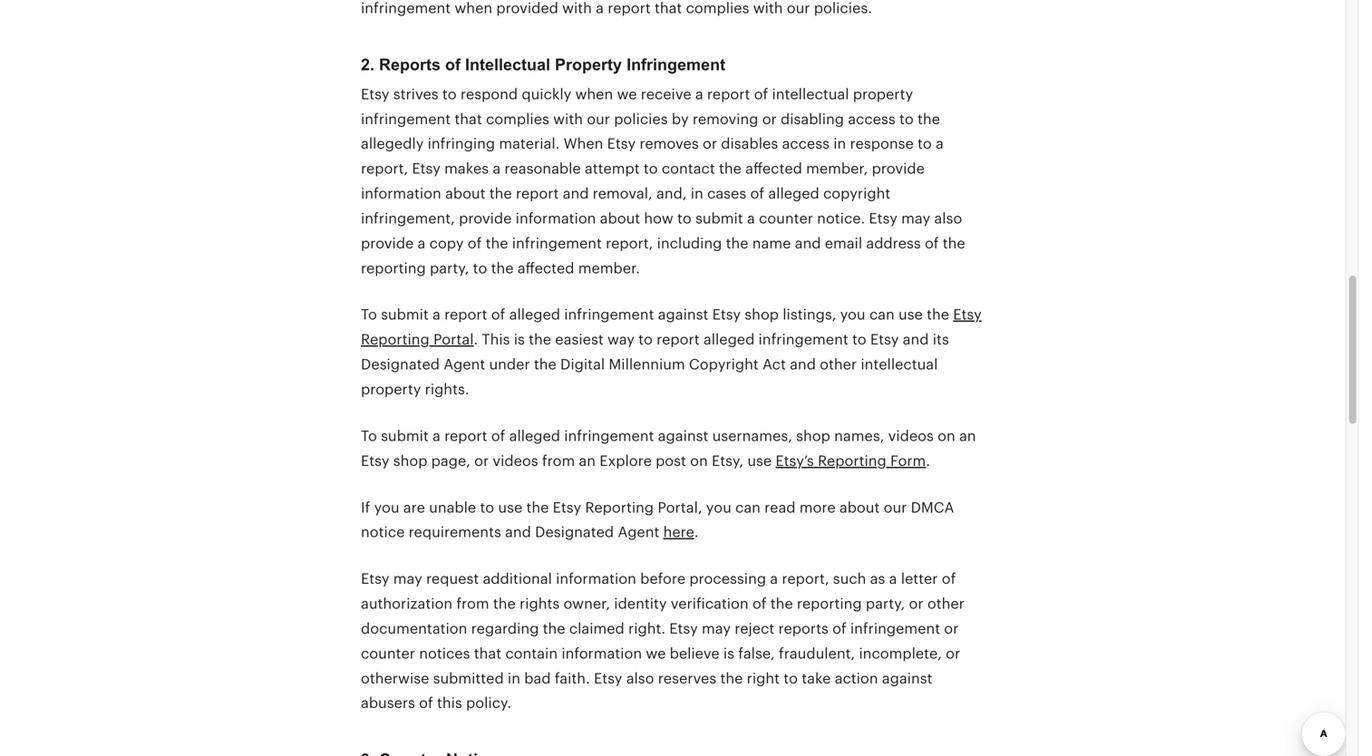 Task type: locate. For each thing, give the bounding box(es) containing it.
processing
[[689, 571, 766, 587]]

reporting inside if you are unable to use the etsy reporting portal, you can read more about our dmca notice requirements and designated agent
[[585, 499, 654, 516]]

1 vertical spatial provide
[[459, 210, 512, 227]]

may up address
[[901, 210, 930, 227]]

party, inside etsy may request additional information before processing a report, such as a letter of authorization from the rights owner, identity verification of the reporting party, or other documentation regarding the claimed right. etsy may reject reports of infringement or counter notices that contain information we believe is false, fraudulent, incomplete, or otherwise submitted in bad faith. etsy also reserves the right to take action against abusers of this policy.
[[866, 596, 905, 612]]

infringement up explore
[[564, 428, 654, 444]]

about right more
[[840, 499, 880, 516]]

right.
[[628, 621, 666, 637]]

provide down infringement,
[[361, 235, 414, 252]]

1 vertical spatial property
[[361, 381, 421, 398]]

shop for etsy
[[745, 307, 779, 323]]

here .
[[663, 524, 699, 541]]

0 vertical spatial party,
[[430, 260, 469, 276]]

use inside if you are unable to use the etsy reporting portal, you can read more about our dmca notice requirements and designated agent
[[498, 499, 523, 516]]

a
[[695, 86, 703, 102], [936, 136, 944, 152], [493, 161, 501, 177], [747, 210, 755, 227], [418, 235, 426, 252], [432, 307, 441, 323], [432, 428, 441, 444], [770, 571, 778, 587], [889, 571, 897, 587]]

attempt
[[585, 161, 640, 177]]

0 horizontal spatial about
[[445, 185, 486, 202]]

against inside to submit a report of alleged infringement against usernames, shop names, videos on an etsy shop page, or videos from an explore post on etsy, use
[[658, 428, 708, 444]]

about inside if you are unable to use the etsy reporting portal, you can read more about our dmca notice requirements and designated agent
[[840, 499, 880, 516]]

2 horizontal spatial .
[[926, 453, 930, 469]]

2 horizontal spatial shop
[[796, 428, 830, 444]]

we up policies
[[617, 86, 637, 102]]

0 vertical spatial against
[[658, 307, 708, 323]]

etsy
[[361, 86, 389, 102], [607, 136, 636, 152], [412, 161, 441, 177], [869, 210, 898, 227], [712, 307, 741, 323], [953, 307, 982, 323], [870, 332, 899, 348], [361, 453, 389, 469], [553, 499, 581, 516], [361, 571, 389, 587], [669, 621, 698, 637], [594, 670, 622, 687]]

0 vertical spatial also
[[934, 210, 962, 227]]

explore
[[600, 453, 652, 469]]

0 horizontal spatial reporting
[[361, 260, 426, 276]]

report up portal
[[444, 307, 487, 323]]

of right letter at the bottom of the page
[[942, 571, 956, 587]]

copyright
[[689, 356, 759, 373]]

0 vertical spatial access
[[848, 111, 896, 127]]

infringement,
[[361, 210, 455, 227]]

counter inside etsy may request additional information before processing a report, such as a letter of authorization from the rights owner, identity verification of the reporting party, or other documentation regarding the claimed right. etsy may reject reports of infringement or counter notices that contain information we believe is false, fraudulent, incomplete, or otherwise submitted in bad faith. etsy also reserves the right to take action against abusers of this policy.
[[361, 645, 415, 662]]

this
[[437, 695, 462, 712]]

1 horizontal spatial counter
[[759, 210, 813, 227]]

reports
[[778, 621, 829, 637]]

against inside etsy may request additional information before processing a report, such as a letter of authorization from the rights owner, identity verification of the reporting party, or other documentation regarding the claimed right. etsy may reject reports of infringement or counter notices that contain information we believe is false, fraudulent, incomplete, or otherwise submitted in bad faith. etsy also reserves the right to take action against abusers of this policy.
[[882, 670, 933, 687]]

1 vertical spatial to
[[361, 428, 377, 444]]

reporting inside etsy strives to respond quickly when we receive a report of intellectual property infringement that complies with our policies by removing or disabling access to the allegedly infringing material. when etsy removes or disables access in response to a report, etsy makes a reasonable attempt to contact the affected member, provide information about the report and removal, and, in cases of alleged copyright infringement, provide information about how to submit a counter notice. etsy may also provide a copy of the infringement report, including the name and email address of the reporting party, to the affected member.
[[361, 260, 426, 276]]

report up the removing
[[707, 86, 750, 102]]

0 vertical spatial our
[[587, 111, 610, 127]]

you right the if
[[374, 499, 399, 516]]

reporting for form
[[818, 453, 887, 469]]

report, down allegedly
[[361, 161, 408, 177]]

0 horizontal spatial from
[[456, 596, 489, 612]]

a right as
[[889, 571, 897, 587]]

to up including
[[677, 210, 692, 227]]

additional
[[483, 571, 552, 587]]

1 to from the top
[[361, 307, 377, 323]]

. up dmca
[[926, 453, 930, 469]]

alleged inside etsy strives to respond quickly when we receive a report of intellectual property infringement that complies with our policies by removing or disabling access to the allegedly infringing material. when etsy removes or disables access in response to a report, etsy makes a reasonable attempt to contact the affected member, provide information about the report and removal, and, in cases of alleged copyright infringement, provide information about how to submit a counter notice. etsy may also provide a copy of the infringement report, including the name and email address of the reporting party, to the affected member.
[[768, 185, 819, 202]]

about down makes
[[445, 185, 486, 202]]

here link
[[663, 524, 694, 541]]

to inside etsy may request additional information before processing a report, such as a letter of authorization from the rights owner, identity verification of the reporting party, or other documentation regarding the claimed right. etsy may reject reports of infringement or counter notices that contain information we believe is false, fraudulent, incomplete, or otherwise submitted in bad faith. etsy also reserves the right to take action against abusers of this policy.
[[784, 670, 798, 687]]

1 horizontal spatial property
[[853, 86, 913, 102]]

false,
[[738, 645, 775, 662]]

against down incomplete,
[[882, 670, 933, 687]]

1 vertical spatial use
[[747, 453, 772, 469]]

if
[[361, 499, 370, 516]]

reporting
[[361, 332, 430, 348], [818, 453, 887, 469], [585, 499, 654, 516]]

0 horizontal spatial use
[[498, 499, 523, 516]]

a inside to submit a report of alleged infringement against usernames, shop names, videos on an etsy shop page, or videos from an explore post on etsy, use
[[432, 428, 441, 444]]

on right post
[[690, 453, 708, 469]]

2 vertical spatial .
[[694, 524, 699, 541]]

in up member,
[[834, 136, 846, 152]]

to right the way
[[639, 332, 653, 348]]

reporting down infringement,
[[361, 260, 426, 276]]

you right listings,
[[840, 307, 866, 323]]

and,
[[656, 185, 687, 202]]

our inside etsy strives to respond quickly when we receive a report of intellectual property infringement that complies with our policies by removing or disabling access to the allegedly infringing material. when etsy removes or disables access in response to a report, etsy makes a reasonable attempt to contact the affected member, provide information about the report and removal, and, in cases of alleged copyright infringement, provide information about how to submit a counter notice. etsy may also provide a copy of the infringement report, including the name and email address of the reporting party, to the affected member.
[[587, 111, 610, 127]]

0 vertical spatial affected
[[745, 161, 802, 177]]

0 horizontal spatial reporting
[[361, 332, 430, 348]]

may down verification
[[702, 621, 731, 637]]

against up . this is the easiest way to report alleged infringement to etsy and its designated agent under the digital millennium copyright act and other intellectual property rights.
[[658, 307, 708, 323]]

to right unable
[[480, 499, 494, 516]]

2 horizontal spatial report,
[[782, 571, 829, 587]]

on up dmca
[[938, 428, 955, 444]]

the inside if you are unable to use the etsy reporting portal, you can read more about our dmca notice requirements and designated agent
[[526, 499, 549, 516]]

0 vertical spatial .
[[474, 332, 478, 348]]

counter
[[759, 210, 813, 227], [361, 645, 415, 662]]

names,
[[834, 428, 884, 444]]

a up portal
[[432, 307, 441, 323]]

about
[[445, 185, 486, 202], [600, 210, 640, 227], [840, 499, 880, 516]]

in left 'bad'
[[508, 670, 520, 687]]

authorization
[[361, 596, 453, 612]]

1 horizontal spatial other
[[927, 596, 965, 612]]

way
[[607, 332, 635, 348]]

the
[[918, 111, 940, 127], [719, 161, 742, 177], [489, 185, 512, 202], [486, 235, 508, 252], [726, 235, 749, 252], [943, 235, 965, 252], [491, 260, 514, 276], [927, 307, 949, 323], [529, 332, 551, 348], [534, 356, 557, 373], [526, 499, 549, 516], [493, 596, 516, 612], [770, 596, 793, 612], [543, 621, 565, 637], [720, 670, 743, 687]]

submit inside to submit a report of alleged infringement against usernames, shop names, videos on an etsy shop page, or videos from an explore post on etsy, use
[[381, 428, 429, 444]]

documentation
[[361, 621, 467, 637]]

an
[[959, 428, 976, 444], [579, 453, 596, 469]]

alleged
[[768, 185, 819, 202], [509, 307, 560, 323], [704, 332, 755, 348], [509, 428, 560, 444]]

contain
[[505, 645, 558, 662]]

1 horizontal spatial report,
[[606, 235, 653, 252]]

and
[[563, 185, 589, 202], [795, 235, 821, 252], [903, 332, 929, 348], [790, 356, 816, 373], [505, 524, 531, 541]]

that
[[455, 111, 482, 127], [474, 645, 502, 662]]

0 vertical spatial on
[[938, 428, 955, 444]]

we inside etsy strives to respond quickly when we receive a report of intellectual property infringement that complies with our policies by removing or disabling access to the allegedly infringing material. when etsy removes or disables access in response to a report, etsy makes a reasonable attempt to contact the affected member, provide information about the report and removal, and, in cases of alleged copyright infringement, provide information about how to submit a counter notice. etsy may also provide a copy of the infringement report, including the name and email address of the reporting party, to the affected member.
[[617, 86, 637, 102]]

affected left member.
[[518, 260, 574, 276]]

infringement inside . this is the easiest way to report alleged infringement to etsy and its designated agent under the digital millennium copyright act and other intellectual property rights.
[[759, 332, 848, 348]]

0 vertical spatial reporting
[[361, 260, 426, 276]]

alleged inside . this is the easiest way to report alleged infringement to etsy and its designated agent under the digital millennium copyright act and other intellectual property rights.
[[704, 332, 755, 348]]

against up post
[[658, 428, 708, 444]]

1 vertical spatial in
[[691, 185, 703, 202]]

information
[[361, 185, 441, 202], [516, 210, 596, 227], [556, 571, 636, 587], [562, 645, 642, 662]]

. down portal,
[[694, 524, 699, 541]]

2 vertical spatial provide
[[361, 235, 414, 252]]

report up page,
[[444, 428, 487, 444]]

against
[[658, 307, 708, 323], [658, 428, 708, 444], [882, 670, 933, 687]]

here
[[663, 524, 694, 541]]

on
[[938, 428, 955, 444], [690, 453, 708, 469]]

1 vertical spatial can
[[735, 499, 761, 516]]

0 horizontal spatial .
[[474, 332, 478, 348]]

to for to submit a report of alleged infringement against usernames, shop names, videos on an etsy shop page, or videos from an explore post on etsy, use
[[361, 428, 377, 444]]

to inside if you are unable to use the etsy reporting portal, you can read more about our dmca notice requirements and designated agent
[[480, 499, 494, 516]]

2 vertical spatial against
[[882, 670, 933, 687]]

our left dmca
[[884, 499, 907, 516]]

0 vertical spatial submit
[[695, 210, 743, 227]]

believe
[[670, 645, 720, 662]]

a right makes
[[493, 161, 501, 177]]

0 horizontal spatial an
[[579, 453, 596, 469]]

a up page,
[[432, 428, 441, 444]]

2 vertical spatial submit
[[381, 428, 429, 444]]

report down to submit a report of alleged infringement against etsy shop listings, you can use the at the top of the page
[[657, 332, 700, 348]]

reporting inside the etsy reporting portal
[[361, 332, 430, 348]]

0 vertical spatial to
[[361, 307, 377, 323]]

property up response
[[853, 86, 913, 102]]

reporting down such
[[797, 596, 862, 612]]

0 horizontal spatial report,
[[361, 161, 408, 177]]

videos
[[888, 428, 934, 444], [493, 453, 538, 469]]

you
[[840, 307, 866, 323], [374, 499, 399, 516], [706, 499, 732, 516]]

is right this
[[514, 332, 525, 348]]

1 horizontal spatial designated
[[535, 524, 614, 541]]

designated up owner,
[[535, 524, 614, 541]]

shop up etsy's
[[796, 428, 830, 444]]

intellectual down its
[[861, 356, 938, 373]]

that down regarding
[[474, 645, 502, 662]]

0 horizontal spatial counter
[[361, 645, 415, 662]]

submit
[[695, 210, 743, 227], [381, 307, 429, 323], [381, 428, 429, 444]]

we inside etsy may request additional information before processing a report, such as a letter of authorization from the rights owner, identity verification of the reporting party, or other documentation regarding the claimed right. etsy may reject reports of infringement or counter notices that contain information we believe is false, fraudulent, incomplete, or otherwise submitted in bad faith. etsy also reserves the right to take action against abusers of this policy.
[[646, 645, 666, 662]]

listings,
[[783, 307, 836, 323]]

counter up name
[[759, 210, 813, 227]]

infringing
[[428, 136, 495, 152]]

use down address
[[899, 307, 923, 323]]

and up the additional
[[505, 524, 531, 541]]

of right reports
[[445, 55, 461, 74]]

how
[[644, 210, 673, 227]]

about down removal,
[[600, 210, 640, 227]]

alleged up copyright
[[704, 332, 755, 348]]

of up the reject
[[752, 596, 767, 612]]

1 horizontal spatial also
[[934, 210, 962, 227]]

millennium
[[609, 356, 685, 373]]

1 vertical spatial designated
[[535, 524, 614, 541]]

use down usernames,
[[747, 453, 772, 469]]

videos right page,
[[493, 453, 538, 469]]

0 vertical spatial videos
[[888, 428, 934, 444]]

infringement down listings,
[[759, 332, 848, 348]]

0 vertical spatial counter
[[759, 210, 813, 227]]

submit up rights.
[[381, 307, 429, 323]]

0 horizontal spatial we
[[617, 86, 637, 102]]

access up response
[[848, 111, 896, 127]]

usernames,
[[712, 428, 792, 444]]

to inside to submit a report of alleged infringement against usernames, shop names, videos on an etsy shop page, or videos from an explore post on etsy, use
[[361, 428, 377, 444]]

0 horizontal spatial property
[[361, 381, 421, 398]]

allegedly
[[361, 136, 424, 152]]

1 horizontal spatial in
[[691, 185, 703, 202]]

designated inside . this is the easiest way to report alleged infringement to etsy and its designated agent under the digital millennium copyright act and other intellectual property rights.
[[361, 356, 440, 373]]

rights
[[520, 596, 560, 612]]

shop left listings,
[[745, 307, 779, 323]]

from left explore
[[542, 453, 575, 469]]

1 horizontal spatial shop
[[745, 307, 779, 323]]

agent left here
[[618, 524, 659, 541]]

etsy's
[[776, 453, 814, 469]]

provide down response
[[872, 161, 925, 177]]

infringement inside etsy may request additional information before processing a report, such as a letter of authorization from the rights owner, identity verification of the reporting party, or other documentation regarding the claimed right. etsy may reject reports of infringement or counter notices that contain information we believe is false, fraudulent, incomplete, or otherwise submitted in bad faith. etsy also reserves the right to take action against abusers of this policy.
[[850, 621, 940, 637]]

1 vertical spatial access
[[782, 136, 830, 152]]

2 vertical spatial about
[[840, 499, 880, 516]]

in inside etsy may request additional information before processing a report, such as a letter of authorization from the rights owner, identity verification of the reporting party, or other documentation regarding the claimed right. etsy may reject reports of infringement or counter notices that contain information we believe is false, fraudulent, incomplete, or otherwise submitted in bad faith. etsy also reserves the right to take action against abusers of this policy.
[[508, 670, 520, 687]]

2 horizontal spatial reporting
[[818, 453, 887, 469]]

name
[[752, 235, 791, 252]]

2 horizontal spatial may
[[901, 210, 930, 227]]

infringement up incomplete,
[[850, 621, 940, 637]]

in
[[834, 136, 846, 152], [691, 185, 703, 202], [508, 670, 520, 687]]

in right and,
[[691, 185, 703, 202]]

0 vertical spatial from
[[542, 453, 575, 469]]

with
[[553, 111, 583, 127]]

1 vertical spatial .
[[926, 453, 930, 469]]

party, inside etsy strives to respond quickly when we receive a report of intellectual property infringement that complies with our policies by removing or disabling access to the allegedly infringing material. when etsy removes or disables access in response to a report, etsy makes a reasonable attempt to contact the affected member, provide information about the report and removal, and, in cases of alleged copyright infringement, provide information about how to submit a counter notice. etsy may also provide a copy of the infringement report, including the name and email address of the reporting party, to the affected member.
[[430, 260, 469, 276]]

counter up otherwise
[[361, 645, 415, 662]]

etsy's reporting form .
[[776, 453, 930, 469]]

0 horizontal spatial also
[[626, 670, 654, 687]]

strives
[[393, 86, 439, 102]]

take
[[802, 670, 831, 687]]

we down right.
[[646, 645, 666, 662]]

0 horizontal spatial provide
[[361, 235, 414, 252]]

alleged up this
[[509, 307, 560, 323]]

0 vertical spatial may
[[901, 210, 930, 227]]

2 vertical spatial may
[[702, 621, 731, 637]]

to down removes
[[644, 161, 658, 177]]

0 vertical spatial can
[[869, 307, 895, 323]]

of right copy
[[468, 235, 482, 252]]

0 vertical spatial we
[[617, 86, 637, 102]]

this
[[482, 332, 510, 348]]

identity
[[614, 596, 667, 612]]

policies
[[614, 111, 668, 127]]

0 horizontal spatial other
[[820, 356, 857, 373]]

0 horizontal spatial affected
[[518, 260, 574, 276]]

1 vertical spatial that
[[474, 645, 502, 662]]

other down letter at the bottom of the page
[[927, 596, 965, 612]]

may
[[901, 210, 930, 227], [393, 571, 422, 587], [702, 621, 731, 637]]

submit inside etsy strives to respond quickly when we receive a report of intellectual property infringement that complies with our policies by removing or disabling access to the allegedly infringing material. when etsy removes or disables access in response to a report, etsy makes a reasonable attempt to contact the affected member, provide information about the report and removal, and, in cases of alleged copyright infringement, provide information about how to submit a counter notice. etsy may also provide a copy of the infringement report, including the name and email address of the reporting party, to the affected member.
[[695, 210, 743, 227]]

0 vertical spatial designated
[[361, 356, 440, 373]]

2 vertical spatial report,
[[782, 571, 829, 587]]

reporting
[[361, 260, 426, 276], [797, 596, 862, 612]]

to submit a report of alleged infringement against usernames, shop names, videos on an etsy shop page, or videos from an explore post on etsy, use
[[361, 428, 976, 469]]

0 vertical spatial property
[[853, 86, 913, 102]]

0 vertical spatial that
[[455, 111, 482, 127]]

1 vertical spatial agent
[[618, 524, 659, 541]]

email
[[825, 235, 862, 252]]

removing
[[693, 111, 758, 127]]

property left rights.
[[361, 381, 421, 398]]

submit down cases
[[695, 210, 743, 227]]

designated inside if you are unable to use the etsy reporting portal, you can read more about our dmca notice requirements and designated agent
[[535, 524, 614, 541]]

1 vertical spatial affected
[[518, 260, 574, 276]]

0 horizontal spatial videos
[[493, 453, 538, 469]]

0 horizontal spatial party,
[[430, 260, 469, 276]]

agent down portal
[[444, 356, 485, 373]]

designated
[[361, 356, 440, 373], [535, 524, 614, 541]]

other
[[820, 356, 857, 373], [927, 596, 965, 612]]

our down when on the top of the page
[[587, 111, 610, 127]]

1 horizontal spatial we
[[646, 645, 666, 662]]

0 horizontal spatial intellectual
[[772, 86, 849, 102]]

infringement up member.
[[512, 235, 602, 252]]

0 vertical spatial an
[[959, 428, 976, 444]]

of right cases
[[750, 185, 764, 202]]

party, down copy
[[430, 260, 469, 276]]

1 vertical spatial on
[[690, 453, 708, 469]]

1 vertical spatial also
[[626, 670, 654, 687]]

0 vertical spatial agent
[[444, 356, 485, 373]]

0 horizontal spatial our
[[587, 111, 610, 127]]

of inside to submit a report of alleged infringement against usernames, shop names, videos on an etsy shop page, or videos from an explore post on etsy, use
[[491, 428, 505, 444]]

reporting left portal
[[361, 332, 430, 348]]

0 horizontal spatial shop
[[393, 453, 427, 469]]

2 vertical spatial shop
[[393, 453, 427, 469]]

0 vertical spatial intellectual
[[772, 86, 849, 102]]

agent inside . this is the easiest way to report alleged infringement to etsy and its designated agent under the digital millennium copyright act and other intellectual property rights.
[[444, 356, 485, 373]]

intellectual
[[772, 86, 849, 102], [861, 356, 938, 373]]

reporting down names,
[[818, 453, 887, 469]]

and left its
[[903, 332, 929, 348]]

use right unable
[[498, 499, 523, 516]]

response
[[850, 136, 914, 152]]

access
[[848, 111, 896, 127], [782, 136, 830, 152]]

provide
[[872, 161, 925, 177], [459, 210, 512, 227], [361, 235, 414, 252]]

0 horizontal spatial in
[[508, 670, 520, 687]]

may up authorization
[[393, 571, 422, 587]]

0 horizontal spatial you
[[374, 499, 399, 516]]

1 horizontal spatial reporting
[[797, 596, 862, 612]]

1 vertical spatial against
[[658, 428, 708, 444]]

videos up form
[[888, 428, 934, 444]]

can down address
[[869, 307, 895, 323]]

property
[[555, 55, 622, 74]]

0 vertical spatial provide
[[872, 161, 925, 177]]

can left the read
[[735, 499, 761, 516]]

submit down rights.
[[381, 428, 429, 444]]

access down the disabling
[[782, 136, 830, 152]]

2 to from the top
[[361, 428, 377, 444]]

etsy inside . this is the easiest way to report alleged infringement to etsy and its designated agent under the digital millennium copyright act and other intellectual property rights.
[[870, 332, 899, 348]]

2 horizontal spatial in
[[834, 136, 846, 152]]

incomplete,
[[859, 645, 942, 662]]

from inside to submit a report of alleged infringement against usernames, shop names, videos on an etsy shop page, or videos from an explore post on etsy, use
[[542, 453, 575, 469]]

2.
[[361, 55, 374, 74]]

1 vertical spatial may
[[393, 571, 422, 587]]

1 horizontal spatial agent
[[618, 524, 659, 541]]

2 horizontal spatial provide
[[872, 161, 925, 177]]

provide up copy
[[459, 210, 512, 227]]

report
[[707, 86, 750, 102], [516, 185, 559, 202], [444, 307, 487, 323], [657, 332, 700, 348], [444, 428, 487, 444]]

we
[[617, 86, 637, 102], [646, 645, 666, 662]]

of down under
[[491, 428, 505, 444]]

0 vertical spatial use
[[899, 307, 923, 323]]

removal,
[[593, 185, 653, 202]]

1 horizontal spatial on
[[938, 428, 955, 444]]

bad
[[524, 670, 551, 687]]



Task type: describe. For each thing, give the bounding box(es) containing it.
infringement up the way
[[564, 307, 654, 323]]

is inside etsy may request additional information before processing a report, such as a letter of authorization from the rights owner, identity verification of the reporting party, or other documentation regarding the claimed right. etsy may reject reports of infringement or counter notices that contain information we believe is false, fraudulent, incomplete, or otherwise submitted in bad faith. etsy also reserves the right to take action against abusers of this policy.
[[723, 645, 734, 662]]

copyright
[[823, 185, 891, 202]]

digital
[[560, 356, 605, 373]]

property inside . this is the easiest way to report alleged infringement to etsy and its designated agent under the digital millennium copyright act and other intellectual property rights.
[[361, 381, 421, 398]]

infringement down strives
[[361, 111, 451, 127]]

cases
[[707, 185, 746, 202]]

address
[[866, 235, 921, 252]]

under
[[489, 356, 530, 373]]

etsy reporting portal
[[361, 307, 982, 348]]

1 horizontal spatial .
[[694, 524, 699, 541]]

submit for the
[[381, 307, 429, 323]]

other inside etsy may request additional information before processing a report, such as a letter of authorization from the rights owner, identity verification of the reporting party, or other documentation regarding the claimed right. etsy may reject reports of infringement or counter notices that contain information we believe is false, fraudulent, incomplete, or otherwise submitted in bad faith. etsy also reserves the right to take action against abusers of this policy.
[[927, 596, 965, 612]]

quickly
[[522, 86, 572, 102]]

1 horizontal spatial provide
[[459, 210, 512, 227]]

contact
[[662, 161, 715, 177]]

that inside etsy strives to respond quickly when we receive a report of intellectual property infringement that complies with our policies by removing or disabling access to the allegedly infringing material. when etsy removes or disables access in response to a report, etsy makes a reasonable attempt to contact the affected member, provide information about the report and removal, and, in cases of alleged copyright infringement, provide information about how to submit a counter notice. etsy may also provide a copy of the infringement report, including the name and email address of the reporting party, to the affected member.
[[455, 111, 482, 127]]

reporting inside etsy may request additional information before processing a report, such as a letter of authorization from the rights owner, identity verification of the reporting party, or other documentation regarding the claimed right. etsy may reject reports of infringement or counter notices that contain information we believe is false, fraudulent, incomplete, or otherwise submitted in bad faith. etsy also reserves the right to take action against abusers of this policy.
[[797, 596, 862, 612]]

our inside if you are unable to use the etsy reporting portal, you can read more about our dmca notice requirements and designated agent
[[884, 499, 907, 516]]

are
[[403, 499, 425, 516]]

if you are unable to use the etsy reporting portal, you can read more about our dmca notice requirements and designated agent
[[361, 499, 954, 541]]

counter inside etsy strives to respond quickly when we receive a report of intellectual property infringement that complies with our policies by removing or disabling access to the allegedly infringing material. when etsy removes or disables access in response to a report, etsy makes a reasonable attempt to contact the affected member, provide information about the report and removal, and, in cases of alleged copyright infringement, provide information about how to submit a counter notice. etsy may also provide a copy of the infringement report, including the name and email address of the reporting party, to the affected member.
[[759, 210, 813, 227]]

use inside to submit a report of alleged infringement against usernames, shop names, videos on an etsy shop page, or videos from an explore post on etsy, use
[[747, 453, 772, 469]]

a right response
[[936, 136, 944, 152]]

makes
[[444, 161, 489, 177]]

a right receive
[[695, 86, 703, 102]]

of up this
[[491, 307, 505, 323]]

to for to submit a report of alleged infringement against etsy shop listings, you can use the
[[361, 307, 377, 323]]

1 horizontal spatial may
[[702, 621, 731, 637]]

removes
[[640, 136, 699, 152]]

etsy,
[[712, 453, 744, 469]]

to up response
[[899, 111, 914, 127]]

report down reasonable
[[516, 185, 559, 202]]

reasonable
[[505, 161, 581, 177]]

of left this
[[419, 695, 433, 712]]

reports
[[379, 55, 441, 74]]

against for etsy
[[658, 307, 708, 323]]

information down 'claimed'
[[562, 645, 642, 662]]

rights.
[[425, 381, 469, 398]]

1 vertical spatial report,
[[606, 235, 653, 252]]

to right strives
[[442, 86, 457, 102]]

report inside to submit a report of alleged infringement against usernames, shop names, videos on an etsy shop page, or videos from an explore post on etsy, use
[[444, 428, 487, 444]]

etsy inside to submit a report of alleged infringement against usernames, shop names, videos on an etsy shop page, or videos from an explore post on etsy, use
[[361, 453, 389, 469]]

unable
[[429, 499, 476, 516]]

reporting for portal
[[361, 332, 430, 348]]

to up this
[[473, 260, 487, 276]]

agent inside if you are unable to use the etsy reporting portal, you can read more about our dmca notice requirements and designated agent
[[618, 524, 659, 541]]

a right "processing" on the right of the page
[[770, 571, 778, 587]]

0 horizontal spatial may
[[393, 571, 422, 587]]

report inside . this is the easiest way to report alleged infringement to etsy and its designated agent under the digital millennium copyright act and other intellectual property rights.
[[657, 332, 700, 348]]

portal
[[433, 332, 474, 348]]

1 horizontal spatial videos
[[888, 428, 934, 444]]

claimed
[[569, 621, 625, 637]]

1 horizontal spatial about
[[600, 210, 640, 227]]

2. reports of intellectual property infringement
[[361, 55, 725, 74]]

when
[[575, 86, 613, 102]]

report, inside etsy may request additional information before processing a report, such as a letter of authorization from the rights owner, identity verification of the reporting party, or other documentation regarding the claimed right. etsy may reject reports of infringement or counter notices that contain information we believe is false, fraudulent, incomplete, or otherwise submitted in bad faith. etsy also reserves the right to take action against abusers of this policy.
[[782, 571, 829, 587]]

owner,
[[564, 596, 610, 612]]

1 horizontal spatial can
[[869, 307, 895, 323]]

form
[[890, 453, 926, 469]]

right
[[747, 670, 780, 687]]

or inside to submit a report of alleged infringement against usernames, shop names, videos on an etsy shop page, or videos from an explore post on etsy, use
[[474, 453, 489, 469]]

otherwise
[[361, 670, 429, 687]]

may inside etsy strives to respond quickly when we receive a report of intellectual property infringement that complies with our policies by removing or disabling access to the allegedly infringing material. when etsy removes or disables access in response to a report, etsy makes a reasonable attempt to contact the affected member, provide information about the report and removal, and, in cases of alleged copyright infringement, provide information about how to submit a counter notice. etsy may also provide a copy of the infringement report, including the name and email address of the reporting party, to the affected member.
[[901, 210, 930, 227]]

intellectual
[[465, 55, 550, 74]]

1 horizontal spatial you
[[706, 499, 732, 516]]

its
[[933, 332, 949, 348]]

etsy strives to respond quickly when we receive a report of intellectual property infringement that complies with our policies by removing or disabling access to the allegedly infringing material. when etsy removes or disables access in response to a report, etsy makes a reasonable attempt to contact the affected member, provide information about the report and removal, and, in cases of alleged copyright infringement, provide information about how to submit a counter notice. etsy may also provide a copy of the infringement report, including the name and email address of the reporting party, to the affected member.
[[361, 86, 965, 276]]

more
[[800, 499, 836, 516]]

by
[[672, 111, 689, 127]]

notices
[[419, 645, 470, 662]]

of up the removing
[[754, 86, 768, 102]]

disables
[[721, 136, 778, 152]]

respond
[[461, 86, 518, 102]]

also inside etsy may request additional information before processing a report, such as a letter of authorization from the rights owner, identity verification of the reporting party, or other documentation regarding the claimed right. etsy may reject reports of infringement or counter notices that contain information we believe is false, fraudulent, incomplete, or otherwise submitted in bad faith. etsy also reserves the right to take action against abusers of this policy.
[[626, 670, 654, 687]]

post
[[656, 453, 686, 469]]

submitted
[[433, 670, 504, 687]]

alleged inside to submit a report of alleged infringement against usernames, shop names, videos on an etsy shop page, or videos from an explore post on etsy, use
[[509, 428, 560, 444]]

page,
[[431, 453, 470, 469]]

act
[[763, 356, 786, 373]]

dmca
[[911, 499, 954, 516]]

other inside . this is the easiest way to report alleged infringement to etsy and its designated agent under the digital millennium copyright act and other intellectual property rights.
[[820, 356, 857, 373]]

of up fraudulent, at the bottom right of page
[[832, 621, 847, 637]]

notice
[[361, 524, 405, 541]]

information down reasonable
[[516, 210, 596, 227]]

member,
[[806, 161, 868, 177]]

information up owner,
[[556, 571, 636, 587]]

infringement
[[627, 55, 725, 74]]

abusers
[[361, 695, 415, 712]]

property inside etsy strives to respond quickly when we receive a report of intellectual property infringement that complies with our policies by removing or disabling access to the allegedly infringing material. when etsy removes or disables access in response to a report, etsy makes a reasonable attempt to contact the affected member, provide information about the report and removal, and, in cases of alleged copyright infringement, provide information about how to submit a counter notice. etsy may also provide a copy of the infringement report, including the name and email address of the reporting party, to the affected member.
[[853, 86, 913, 102]]

a left copy
[[418, 235, 426, 252]]

etsy reporting portal link
[[361, 307, 982, 348]]

can inside if you are unable to use the etsy reporting portal, you can read more about our dmca notice requirements and designated agent
[[735, 499, 761, 516]]

including
[[657, 235, 722, 252]]

easiest
[[555, 332, 604, 348]]

reserves
[[658, 670, 717, 687]]

to left its
[[852, 332, 867, 348]]

material.
[[499, 136, 560, 152]]

0 horizontal spatial on
[[690, 453, 708, 469]]

intellectual inside . this is the easiest way to report alleged infringement to etsy and its designated agent under the digital millennium copyright act and other intellectual property rights.
[[861, 356, 938, 373]]

that inside etsy may request additional information before processing a report, such as a letter of authorization from the rights owner, identity verification of the reporting party, or other documentation regarding the claimed right. etsy may reject reports of infringement or counter notices that contain information we believe is false, fraudulent, incomplete, or otherwise submitted in bad faith. etsy also reserves the right to take action against abusers of this policy.
[[474, 645, 502, 662]]

1 vertical spatial an
[[579, 453, 596, 469]]

such
[[833, 571, 866, 587]]

and left email
[[795, 235, 821, 252]]

etsy may request additional information before processing a report, such as a letter of authorization from the rights owner, identity verification of the reporting party, or other documentation regarding the claimed right. etsy may reject reports of infringement or counter notices that contain information we believe is false, fraudulent, incomplete, or otherwise submitted in bad faith. etsy also reserves the right to take action against abusers of this policy.
[[361, 571, 965, 712]]

reject
[[735, 621, 775, 637]]

shop for usernames,
[[796, 428, 830, 444]]

when
[[564, 136, 603, 152]]

fraudulent,
[[779, 645, 855, 662]]

infringement inside to submit a report of alleged infringement against usernames, shop names, videos on an etsy shop page, or videos from an explore post on etsy, use
[[564, 428, 654, 444]]

request
[[426, 571, 479, 587]]

and inside if you are unable to use the etsy reporting portal, you can read more about our dmca notice requirements and designated agent
[[505, 524, 531, 541]]

from inside etsy may request additional information before processing a report, such as a letter of authorization from the rights owner, identity verification of the reporting party, or other documentation regarding the claimed right. etsy may reject reports of infringement or counter notices that contain information we believe is false, fraudulent, incomplete, or otherwise submitted in bad faith. etsy also reserves the right to take action against abusers of this policy.
[[456, 596, 489, 612]]

against for usernames,
[[658, 428, 708, 444]]

0 vertical spatial in
[[834, 136, 846, 152]]

and down reasonable
[[563, 185, 589, 202]]

notice.
[[817, 210, 865, 227]]

etsy's reporting form link
[[776, 453, 926, 469]]

. this is the easiest way to report alleged infringement to etsy and its designated agent under the digital millennium copyright act and other intellectual property rights.
[[361, 332, 949, 398]]

a up name
[[747, 210, 755, 227]]

action
[[835, 670, 878, 687]]

submit for etsy
[[381, 428, 429, 444]]

etsy inside the etsy reporting portal
[[953, 307, 982, 323]]

requirements
[[409, 524, 501, 541]]

policy.
[[466, 695, 511, 712]]

before
[[640, 571, 686, 587]]

and right act
[[790, 356, 816, 373]]

to submit a report of alleged infringement against etsy shop listings, you can use the
[[361, 307, 953, 323]]

is inside . this is the easiest way to report alleged infringement to etsy and its designated agent under the digital millennium copyright act and other intellectual property rights.
[[514, 332, 525, 348]]

2 horizontal spatial use
[[899, 307, 923, 323]]

1 horizontal spatial access
[[848, 111, 896, 127]]

. inside . this is the easiest way to report alleged infringement to etsy and its designated agent under the digital millennium copyright act and other intellectual property rights.
[[474, 332, 478, 348]]

member.
[[578, 260, 640, 276]]

information up infringement,
[[361, 185, 441, 202]]

also inside etsy strives to respond quickly when we receive a report of intellectual property infringement that complies with our policies by removing or disabling access to the allegedly infringing material. when etsy removes or disables access in response to a report, etsy makes a reasonable attempt to contact the affected member, provide information about the report and removal, and, in cases of alleged copyright infringement, provide information about how to submit a counter notice. etsy may also provide a copy of the infringement report, including the name and email address of the reporting party, to the affected member.
[[934, 210, 962, 227]]

copy
[[429, 235, 464, 252]]

intellectual inside etsy strives to respond quickly when we receive a report of intellectual property infringement that complies with our policies by removing or disabling access to the allegedly infringing material. when etsy removes or disables access in response to a report, etsy makes a reasonable attempt to contact the affected member, provide information about the report and removal, and, in cases of alleged copyright infringement, provide information about how to submit a counter notice. etsy may also provide a copy of the infringement report, including the name and email address of the reporting party, to the affected member.
[[772, 86, 849, 102]]

regarding
[[471, 621, 539, 637]]

etsy inside if you are unable to use the etsy reporting portal, you can read more about our dmca notice requirements and designated agent
[[553, 499, 581, 516]]

letter
[[901, 571, 938, 587]]

of right address
[[925, 235, 939, 252]]

to right response
[[918, 136, 932, 152]]

disabling
[[781, 111, 844, 127]]

2 horizontal spatial you
[[840, 307, 866, 323]]

0 horizontal spatial access
[[782, 136, 830, 152]]

complies
[[486, 111, 549, 127]]



Task type: vqa. For each thing, say whether or not it's contained in the screenshot.
may within Etsy strives to respond quickly when we receive a report of intellectual property infringement that complies with our policies by removing or disabling access to the allegedly infringing material. When Etsy removes or disables access in response to a report, Etsy makes a reasonable attempt to contact the affected member, provide information about the report and removal, and, in cases of alleged copyright infringement, provide information about how to submit a counter notice. Etsy may also provide a copy of the infringement report, including the name and email address of the reporting party, to the affected member.
yes



